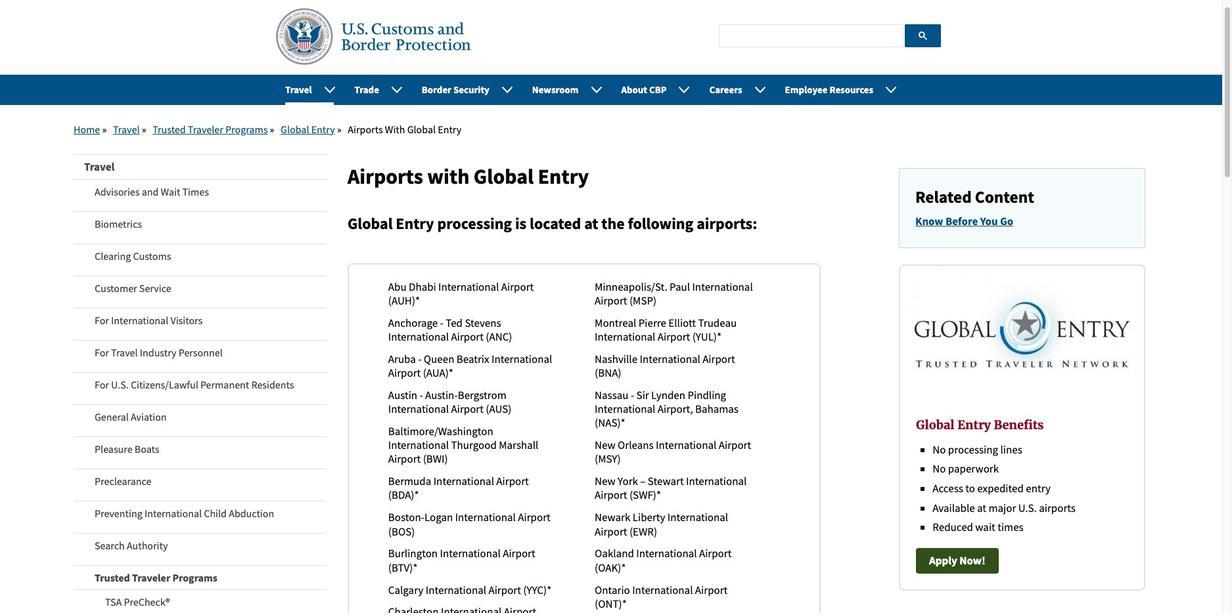 Task type: describe. For each thing, give the bounding box(es) containing it.
(bos)
[[388, 525, 415, 539]]

pleasure boats
[[95, 443, 159, 456]]

ontario
[[595, 583, 630, 598]]

with
[[427, 163, 469, 190]]

international inside montreal pierre elliott trudeau international airport (yul)*
[[595, 330, 655, 344]]

residents
[[251, 378, 294, 391]]

clearing customs link
[[74, 244, 327, 268]]

airports for airports with global entry
[[348, 123, 383, 136]]

(msy)
[[595, 452, 621, 467]]

know before you go link
[[915, 214, 1013, 229]]

border security
[[422, 84, 489, 96]]

bahamas
[[695, 402, 739, 417]]

- for anchorage
[[440, 316, 443, 330]]

search authority link
[[74, 534, 327, 558]]

2 no from the top
[[933, 462, 946, 477]]

abu dhabi international airport (auh)*
[[388, 280, 534, 308]]

(ont)*
[[595, 597, 627, 612]]

airports with global entry
[[348, 163, 589, 190]]

airports for airports with global entry
[[348, 163, 423, 190]]

airport inside burlington international airport (btv)*
[[503, 547, 535, 561]]

- for nassau
[[631, 388, 634, 403]]

international inside aruba - queen beatrix international airport (aua)*
[[491, 352, 552, 366]]

home
[[74, 123, 100, 136]]

airport inside abu dhabi international airport (auh)*
[[501, 280, 534, 294]]

for u.s. citizens/lawful permanent residents
[[95, 378, 294, 391]]

about cbp button
[[611, 75, 699, 105]]

entry for global entry
[[311, 123, 335, 136]]

for travel industry personnel link
[[74, 341, 327, 365]]

montreal
[[595, 316, 636, 330]]

for international visitors link
[[74, 309, 327, 332]]

global entry
[[281, 123, 335, 136]]

trade
[[355, 84, 379, 96]]

search image
[[918, 31, 927, 40]]

service
[[139, 282, 171, 295]]

travel right home
[[113, 123, 140, 136]]

clearing
[[95, 250, 131, 263]]

1 vertical spatial programs
[[172, 571, 217, 585]]

(msp)
[[629, 294, 657, 308]]

orleans
[[618, 438, 654, 453]]

minneapolis/st. paul international airport (msp)
[[595, 280, 753, 308]]

(auh)*
[[388, 294, 420, 308]]

1 horizontal spatial programs
[[225, 123, 268, 136]]

u.s. inside no processing lines no paperwork access to expedited entry available at major u.s. airports reduced wait times
[[1018, 501, 1037, 516]]

austin
[[388, 388, 417, 403]]

preclearance link
[[74, 470, 327, 493]]

before
[[945, 214, 978, 229]]

border
[[422, 84, 451, 96]]

visitors
[[170, 314, 203, 327]]

preventing international child abduction
[[95, 507, 274, 520]]

times
[[998, 521, 1024, 535]]

employee resources
[[785, 84, 873, 96]]

general
[[95, 411, 129, 424]]

international inside new orleans international airport (msy)
[[656, 438, 716, 453]]

related content
[[915, 186, 1034, 207]]

airport inside newark liberty international airport (ewr)
[[595, 525, 627, 539]]

available
[[933, 501, 975, 516]]

customer service link
[[74, 276, 327, 300]]

(btv)*
[[388, 561, 418, 575]]

abduction
[[229, 507, 274, 520]]

airport inside new york – stewart international airport (swf)*
[[595, 488, 627, 503]]

airport inside nashville international airport (bna)
[[703, 352, 735, 366]]

nashville international airport (bna)
[[595, 352, 735, 380]]

stewart
[[648, 475, 684, 489]]

- for austin
[[420, 388, 423, 403]]

bermuda international airport (bda)*
[[388, 475, 529, 503]]

reduced
[[933, 521, 973, 535]]

global for global entry
[[281, 123, 309, 136]]

precheck®
[[124, 596, 170, 609]]

you
[[980, 214, 998, 229]]

1 vertical spatial trusted traveler programs link
[[74, 566, 327, 590]]

citizens/lawful
[[131, 378, 198, 391]]

1 horizontal spatial traveler
[[188, 123, 223, 136]]

0 horizontal spatial processing
[[437, 213, 512, 234]]

global entry link
[[281, 123, 335, 136]]

ted
[[446, 316, 463, 330]]

airport inside austin - austin-bergstrom international airport (aus)
[[451, 402, 484, 417]]

trusted traveler programs inside trusted traveler programs link
[[95, 571, 217, 585]]

industry
[[140, 346, 176, 359]]

preventing international child abduction link
[[74, 502, 327, 526]]

thurgood
[[451, 438, 497, 453]]

for for for u.s. citizens/lawful permanent residents
[[95, 378, 109, 391]]

customer service
[[95, 282, 171, 295]]

(yul)*
[[692, 330, 722, 344]]

boston-
[[388, 511, 424, 525]]

(bwi)
[[423, 452, 448, 467]]

travel button
[[275, 75, 344, 105]]

- for aruba
[[418, 352, 421, 366]]

(yyc)*
[[523, 583, 551, 598]]

international inside 'nassau - sir lynden pindling international airport, bahamas (nas)*'
[[595, 402, 655, 417]]

cbp
[[649, 84, 667, 96]]

(swf)*
[[629, 488, 661, 503]]

advisories
[[95, 185, 140, 198]]

international inside boston-logan international airport (bos)
[[455, 511, 516, 525]]

burlington
[[388, 547, 438, 561]]

beatrix
[[457, 352, 489, 366]]

general aviation
[[95, 411, 167, 424]]

airport inside boston-logan international airport (bos)
[[518, 511, 551, 525]]

international inside nashville international airport (bna)
[[640, 352, 700, 366]]

international inside oakland international airport (oak)*
[[636, 547, 697, 561]]

burlington international airport (btv)*
[[388, 547, 535, 575]]

apply
[[929, 554, 957, 568]]

global entry trusted traveler network logo. links to global entry trusted traveler programs image
[[900, 266, 1144, 403]]

home link
[[74, 123, 100, 136]]

now!
[[959, 554, 985, 568]]

following
[[628, 213, 693, 234]]

processing inside no processing lines no paperwork access to expedited entry available at major u.s. airports reduced wait times
[[948, 443, 998, 457]]

international down burlington international airport (btv)*
[[426, 583, 486, 598]]

1 vertical spatial travel link
[[74, 155, 327, 179]]

0 vertical spatial trusted traveler programs
[[153, 123, 268, 136]]

careers button
[[699, 75, 774, 105]]

paul
[[670, 280, 690, 294]]

international inside new york – stewart international airport (swf)*
[[686, 475, 747, 489]]

airports:
[[697, 213, 757, 234]]

oakland
[[595, 547, 634, 561]]

pleasure
[[95, 443, 133, 456]]

apply now!
[[929, 554, 985, 568]]

banner containing travel
[[0, 0, 1222, 106]]



Task type: locate. For each thing, give the bounding box(es) containing it.
york
[[618, 475, 638, 489]]

international inside anchorage - ted stevens international airport (anc)
[[388, 330, 449, 344]]

programs up tsa precheck® link
[[172, 571, 217, 585]]

1 vertical spatial processing
[[948, 443, 998, 457]]

baltimore/washington
[[388, 424, 493, 439]]

(anc)
[[486, 330, 512, 344]]

new down (msy)
[[595, 475, 616, 489]]

processing up paperwork
[[948, 443, 998, 457]]

(ewr)
[[629, 525, 657, 539]]

for left industry
[[95, 346, 109, 359]]

airport inside montreal pierre elliott trudeau international airport (yul)*
[[658, 330, 690, 344]]

general aviation link
[[74, 405, 327, 429]]

is
[[515, 213, 526, 234]]

processing left is
[[437, 213, 512, 234]]

1 vertical spatial trusted traveler programs
[[95, 571, 217, 585]]

entry down border security
[[438, 123, 461, 136]]

for for for travel industry personnel
[[95, 346, 109, 359]]

international inside baltimore/washington international thurgood marshall airport (bwi)
[[388, 438, 449, 453]]

u.s. up general
[[111, 378, 129, 391]]

new orleans international airport (msy)
[[595, 438, 751, 467]]

international down boston-logan international airport (bos)
[[440, 547, 501, 561]]

- right aruba
[[418, 352, 421, 366]]

for inside for u.s. citizens/lawful permanent residents link
[[95, 378, 109, 391]]

airport inside aruba - queen beatrix international airport (aua)*
[[388, 366, 421, 380]]

for inside 'for travel industry personnel' link
[[95, 346, 109, 359]]

entry down travel dropdown button
[[311, 123, 335, 136]]

international up nashville
[[595, 330, 655, 344]]

international inside burlington international airport (btv)*
[[440, 547, 501, 561]]

entry down with
[[396, 213, 434, 234]]

travel up advisories
[[84, 159, 115, 174]]

oakland international airport (oak)*
[[595, 547, 732, 575]]

global for global entry benefits
[[916, 418, 954, 433]]

sir
[[636, 388, 649, 403]]

1 vertical spatial for
[[95, 346, 109, 359]]

pleasure boats link
[[74, 437, 327, 461]]

for u.s. citizens/lawful permanent residents link
[[74, 373, 327, 397]]

authority
[[127, 539, 168, 552]]

with
[[385, 123, 405, 136]]

0 vertical spatial trusted
[[153, 123, 186, 136]]

- inside aruba - queen beatrix international airport (aua)*
[[418, 352, 421, 366]]

international down the bermuda international airport (bda)*
[[455, 511, 516, 525]]

at inside no processing lines no paperwork access to expedited entry available at major u.s. airports reduced wait times
[[977, 501, 986, 516]]

baltimore/washington international thurgood marshall airport (bwi)
[[388, 424, 538, 467]]

0 vertical spatial travel link
[[113, 123, 140, 136]]

traveler up the precheck®
[[132, 571, 170, 585]]

lynden
[[651, 388, 685, 403]]

airport,
[[658, 402, 693, 417]]

1 vertical spatial at
[[977, 501, 986, 516]]

airport inside anchorage - ted stevens international airport (anc)
[[451, 330, 484, 344]]

- inside austin - austin-bergstrom international airport (aus)
[[420, 388, 423, 403]]

aruba
[[388, 352, 416, 366]]

- left the sir
[[631, 388, 634, 403]]

newsroom button
[[522, 75, 611, 105]]

travel up global entry on the left top of the page
[[285, 84, 312, 96]]

search authority
[[95, 539, 168, 552]]

nassau - sir lynden pindling international airport, bahamas (nas)*
[[595, 388, 739, 431]]

trusted traveler programs up advisories and wait times link
[[153, 123, 268, 136]]

0 vertical spatial new
[[595, 438, 616, 453]]

at left the
[[584, 213, 598, 234]]

international inside the bermuda international airport (bda)*
[[433, 475, 494, 489]]

times
[[182, 185, 209, 198]]

- left the ted
[[440, 316, 443, 330]]

and
[[142, 185, 159, 198]]

airports
[[1039, 501, 1076, 516]]

new inside new orleans international airport (msy)
[[595, 438, 616, 453]]

0 horizontal spatial u.s.
[[111, 378, 129, 391]]

new inside new york – stewart international airport (swf)*
[[595, 475, 616, 489]]

0 vertical spatial u.s.
[[111, 378, 129, 391]]

entry up paperwork
[[957, 418, 991, 433]]

trusted traveler programs up the precheck®
[[95, 571, 217, 585]]

processing
[[437, 213, 512, 234], [948, 443, 998, 457]]

the
[[601, 213, 625, 234]]

trusted inside trusted traveler programs link
[[95, 571, 130, 585]]

trusted traveler programs link
[[153, 123, 268, 136], [74, 566, 327, 590]]

elliott
[[668, 316, 696, 330]]

for international visitors
[[95, 314, 203, 327]]

international down new york – stewart international airport (swf)*
[[668, 511, 728, 525]]

search
[[95, 539, 125, 552]]

international up aruba
[[388, 330, 449, 344]]

2 new from the top
[[595, 475, 616, 489]]

0 vertical spatial processing
[[437, 213, 512, 234]]

for down customer
[[95, 314, 109, 327]]

new down (nas)*
[[595, 438, 616, 453]]

new for new york – stewart international airport (swf)*
[[595, 475, 616, 489]]

anchorage
[[388, 316, 438, 330]]

airport inside ontario international airport (ont)*
[[695, 583, 728, 598]]

international inside ontario international airport (ont)*
[[632, 583, 693, 598]]

airport inside baltimore/washington international thurgood marshall airport (bwi)
[[388, 452, 421, 467]]

(nas)*
[[595, 416, 625, 431]]

preventing
[[95, 507, 142, 520]]

international up the orleans
[[595, 402, 655, 417]]

customer
[[95, 282, 137, 295]]

montreal pierre elliott trudeau international airport (yul)*
[[595, 316, 737, 344]]

trusted traveler programs
[[153, 123, 268, 136], [95, 571, 217, 585]]

programs
[[225, 123, 268, 136], [172, 571, 217, 585]]

nassau
[[595, 388, 629, 403]]

travel link right home
[[113, 123, 140, 136]]

airport inside new orleans international airport (msy)
[[719, 438, 751, 453]]

–
[[640, 475, 646, 489]]

1 horizontal spatial trusted
[[153, 123, 186, 136]]

airports left with
[[348, 123, 383, 136]]

international down customer service
[[111, 314, 168, 327]]

airport inside oakland international airport (oak)*
[[699, 547, 732, 561]]

entry for global entry benefits
[[957, 418, 991, 433]]

international inside newark liberty international airport (ewr)
[[668, 511, 728, 525]]

global for global entry processing is located at the following airports:
[[348, 213, 393, 234]]

international up bermuda
[[388, 438, 449, 453]]

0 vertical spatial at
[[584, 213, 598, 234]]

international down oakland international airport (oak)*
[[632, 583, 693, 598]]

minneapolis/st.
[[595, 280, 667, 294]]

travel link
[[113, 123, 140, 136], [74, 155, 327, 179]]

for travel industry personnel
[[95, 346, 223, 359]]

1 for from the top
[[95, 314, 109, 327]]

1 new from the top
[[595, 438, 616, 453]]

2 for from the top
[[95, 346, 109, 359]]

traveler up advisories and wait times link
[[188, 123, 223, 136]]

international inside minneapolis/st. paul international airport (msp)
[[692, 280, 753, 294]]

3 for from the top
[[95, 378, 109, 391]]

1 airports from the top
[[348, 123, 383, 136]]

lines
[[1000, 443, 1022, 457]]

newark
[[595, 511, 630, 525]]

trusted up wait
[[153, 123, 186, 136]]

international right "stewart"
[[686, 475, 747, 489]]

airport inside minneapolis/st. paul international airport (msp)
[[595, 294, 627, 308]]

trusted up 'tsa' on the bottom left
[[95, 571, 130, 585]]

travel left industry
[[111, 346, 138, 359]]

international inside austin - austin-bergstrom international airport (aus)
[[388, 402, 449, 417]]

1 vertical spatial trusted
[[95, 571, 130, 585]]

for inside 'for international visitors' link
[[95, 314, 109, 327]]

1 vertical spatial u.s.
[[1018, 501, 1037, 516]]

for up general
[[95, 378, 109, 391]]

1 no from the top
[[933, 443, 946, 457]]

airport inside the bermuda international airport (bda)*
[[496, 475, 529, 489]]

0 vertical spatial for
[[95, 314, 109, 327]]

international up baltimore/washington
[[388, 402, 449, 417]]

u.s. down entry on the bottom right of page
[[1018, 501, 1037, 516]]

logan
[[424, 511, 453, 525]]

1 vertical spatial no
[[933, 462, 946, 477]]

for for for international visitors
[[95, 314, 109, 327]]

- inside anchorage - ted stevens international airport (anc)
[[440, 316, 443, 330]]

international inside abu dhabi international airport (auh)*
[[438, 280, 499, 294]]

international down montreal pierre elliott trudeau international airport (yul)*
[[640, 352, 700, 366]]

airports
[[348, 123, 383, 136], [348, 163, 423, 190]]

0 vertical spatial no
[[933, 443, 946, 457]]

1 horizontal spatial at
[[977, 501, 986, 516]]

employee
[[785, 84, 828, 96]]

employee resources button
[[774, 75, 905, 105]]

abu
[[388, 280, 406, 294]]

0 horizontal spatial at
[[584, 213, 598, 234]]

0 horizontal spatial programs
[[172, 571, 217, 585]]

0 vertical spatial trusted traveler programs link
[[153, 123, 268, 136]]

2 vertical spatial for
[[95, 378, 109, 391]]

(aua)*
[[423, 366, 453, 380]]

related
[[915, 186, 972, 207]]

travel inside travel dropdown button
[[285, 84, 312, 96]]

global entry processing is located at the following airports:
[[348, 213, 757, 234]]

0 horizontal spatial trusted
[[95, 571, 130, 585]]

- right austin
[[420, 388, 423, 403]]

resources
[[830, 84, 873, 96]]

marshall
[[499, 438, 538, 453]]

international down "(anc)" at the left bottom of page
[[491, 352, 552, 366]]

trusted traveler programs link up tsa precheck® link
[[74, 566, 327, 590]]

0 horizontal spatial traveler
[[132, 571, 170, 585]]

2 airports from the top
[[348, 163, 423, 190]]

new york – stewart international airport (swf)*
[[595, 475, 747, 503]]

international up the stevens
[[438, 280, 499, 294]]

international up the authority
[[144, 507, 202, 520]]

advisories and wait times
[[95, 185, 209, 198]]

liberty
[[633, 511, 665, 525]]

airport
[[501, 280, 534, 294], [595, 294, 627, 308], [451, 330, 484, 344], [658, 330, 690, 344], [703, 352, 735, 366], [388, 366, 421, 380], [451, 402, 484, 417], [719, 438, 751, 453], [388, 452, 421, 467], [496, 475, 529, 489], [595, 488, 627, 503], [518, 511, 551, 525], [595, 525, 627, 539], [503, 547, 535, 561], [699, 547, 732, 561], [489, 583, 521, 598], [695, 583, 728, 598]]

paperwork
[[948, 462, 999, 477]]

entry for global entry processing is located at the following airports:
[[396, 213, 434, 234]]

0 vertical spatial traveler
[[188, 123, 223, 136]]

1 horizontal spatial u.s.
[[1018, 501, 1037, 516]]

banner
[[0, 0, 1222, 106]]

clearing customs
[[95, 250, 171, 263]]

newsroom
[[532, 84, 579, 96]]

dhabi
[[409, 280, 436, 294]]

wait
[[975, 521, 995, 535]]

no
[[933, 443, 946, 457], [933, 462, 946, 477]]

international down the airport,
[[656, 438, 716, 453]]

cbp seal, circular, eagle with shield and globe behind, department of homeland security written below.  u.s. customs and border protection written above. image
[[275, 6, 472, 68]]

international up "trudeau"
[[692, 280, 753, 294]]

trusted traveler programs link up advisories and wait times link
[[153, 123, 268, 136]]

programs left global entry on the left top of the page
[[225, 123, 268, 136]]

entry up located
[[538, 163, 589, 190]]

international down newark liberty international airport (ewr)
[[636, 547, 697, 561]]

1 horizontal spatial processing
[[948, 443, 998, 457]]

biometrics link
[[74, 212, 327, 236]]

travel inside 'for travel industry personnel' link
[[111, 346, 138, 359]]

- inside 'nassau - sir lynden pindling international airport, bahamas (nas)*'
[[631, 388, 634, 403]]

queen
[[424, 352, 454, 366]]

anchorage - ted stevens international airport (anc)
[[388, 316, 512, 344]]

boston-logan international airport (bos)
[[388, 511, 551, 539]]

calgary international airport (yyc)*
[[388, 583, 551, 598]]

international down (bwi)
[[433, 475, 494, 489]]

airports with global entry
[[348, 123, 461, 136]]

1 vertical spatial new
[[595, 475, 616, 489]]

travel link up advisories and wait times link
[[74, 155, 327, 179]]

(bda)*
[[388, 488, 419, 503]]

1 vertical spatial airports
[[348, 163, 423, 190]]

customs
[[133, 250, 171, 263]]

0 vertical spatial programs
[[225, 123, 268, 136]]

tsa precheck®
[[105, 596, 170, 609]]

airports down with
[[348, 163, 423, 190]]

for
[[95, 314, 109, 327], [95, 346, 109, 359], [95, 378, 109, 391]]

about
[[621, 84, 647, 96]]

(bna)
[[595, 366, 621, 380]]

0 vertical spatial airports
[[348, 123, 383, 136]]

1 vertical spatial traveler
[[132, 571, 170, 585]]

at up wait
[[977, 501, 986, 516]]

new for new orleans international airport (msy)
[[595, 438, 616, 453]]

tsa
[[105, 596, 122, 609]]



Task type: vqa. For each thing, say whether or not it's contained in the screenshot.
the Ext.
no



